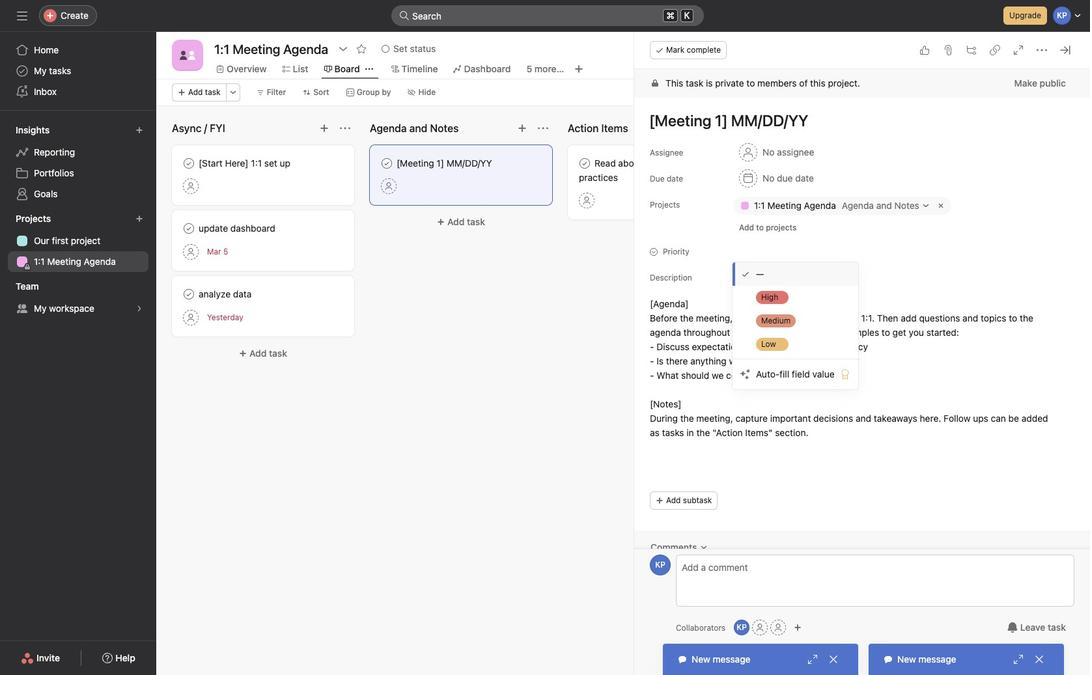 Task type: vqa. For each thing, say whether or not it's contained in the screenshot.
Update status popup button
no



Task type: describe. For each thing, give the bounding box(es) containing it.
like
[[792, 313, 806, 324]]

upgrade
[[1010, 10, 1042, 20]]

here.
[[920, 413, 942, 424]]

invite
[[37, 653, 60, 664]]

and left topics
[[963, 313, 979, 324]]

group
[[357, 87, 380, 97]]

mark complete checkbox for [meeting 1] mm/dd/yy
[[379, 156, 395, 171]]

close image for expand new message image
[[829, 655, 839, 665]]

1 vertical spatial add task button
[[370, 210, 552, 234]]

are
[[799, 327, 812, 338]]

filter
[[267, 87, 286, 97]]

subtask
[[683, 496, 712, 506]]

hide button
[[402, 83, 442, 102]]

collaborators
[[676, 623, 726, 633]]

0 horizontal spatial we
[[712, 370, 724, 381]]

no for no assignee
[[763, 147, 775, 158]]

about inside the [agenda] before the meeting, create a task like this for your 1:1. then add questions and topics to the agenda throughout the week. here are some examples to get you started: - discuss expectations for 1:1s - goal and frequency - is there anything we should talk about regularly? - what should we cover async vs. live?
[[792, 356, 816, 367]]

mark complete checkbox for update
[[181, 221, 197, 236]]

1:1.
[[862, 313, 875, 324]]

team button
[[13, 278, 51, 296]]

during
[[650, 413, 678, 424]]

and inside dropdown button
[[877, 200, 892, 211]]

2 vertical spatial add task button
[[172, 342, 354, 365]]

ups
[[973, 413, 989, 424]]

more actions image
[[229, 89, 237, 96]]

mark complete image for update
[[181, 221, 197, 236]]

due date
[[650, 174, 683, 184]]

frequency
[[826, 341, 868, 352]]

tab actions image
[[365, 65, 373, 73]]

add up —
[[739, 223, 754, 233]]

close details image
[[1061, 45, 1071, 55]]

async
[[172, 122, 202, 134]]

portfolios
[[34, 167, 74, 178]]

important
[[771, 413, 811, 424]]

task inside the [agenda] before the meeting, create a task like this for your 1:1. then add questions and topics to the agenda throughout the week. here are some examples to get you started: - discuss expectations for 1:1s - goal and frequency - is there anything we should talk about regularly? - what should we cover async vs. live?
[[772, 313, 790, 324]]

full screen image
[[1014, 45, 1024, 55]]

— button
[[734, 242, 812, 261]]

kp for the topmost kp button
[[656, 560, 666, 570]]

goals link
[[8, 184, 149, 205]]

add to projects button
[[734, 219, 803, 237]]

complete
[[687, 45, 721, 55]]

mark complete button
[[650, 41, 727, 59]]

projects element
[[0, 207, 156, 275]]

dashboard link
[[454, 62, 511, 76]]

and down the some
[[808, 341, 823, 352]]

as
[[650, 427, 660, 438]]

1:1 meeting agenda inside main content
[[754, 200, 836, 211]]

up
[[280, 158, 291, 169]]

tasks inside [notes] during the meeting, capture important decisions and takeaways here. follow ups can be added as tasks in the "action items" section.
[[662, 427, 684, 438]]

this task is private to members of this project.
[[666, 78, 860, 89]]

list
[[293, 63, 309, 74]]

new insights image
[[136, 126, 143, 134]]

add for the add task button to the middle
[[448, 216, 465, 227]]

timeline
[[402, 63, 438, 74]]

no due date
[[763, 173, 814, 184]]

analyze data
[[199, 289, 252, 300]]

create
[[61, 10, 89, 21]]

add task for the add task button to the middle
[[448, 216, 485, 227]]

"action
[[713, 427, 743, 438]]

0 vertical spatial 1:1
[[251, 158, 262, 169]]

add for the add task button to the bottom
[[249, 348, 267, 359]]

my tasks
[[34, 65, 71, 76]]

0 horizontal spatial for
[[749, 341, 760, 352]]

dashboard
[[231, 223, 275, 234]]

tasks inside my tasks link
[[49, 65, 71, 76]]

no assignee
[[763, 147, 815, 158]]

assignee
[[777, 147, 815, 158]]

- down the agenda on the right of page
[[650, 341, 654, 352]]

1 horizontal spatial we
[[729, 356, 741, 367]]

agenda down by
[[370, 122, 407, 134]]

agenda and notes button
[[839, 199, 933, 213]]

topics
[[981, 313, 1007, 324]]

update dashboard
[[199, 223, 275, 234]]

there
[[666, 356, 688, 367]]

priority
[[663, 247, 690, 257]]

1:1 meeting agenda inside 'link'
[[34, 256, 116, 267]]

read
[[595, 158, 616, 169]]

due
[[777, 173, 793, 184]]

task for the add task button to the middle
[[467, 216, 485, 227]]

and inside read about 1:1s and best practices
[[663, 158, 679, 169]]

is
[[657, 356, 664, 367]]

[meeting 1] mm/dd/yy
[[397, 158, 492, 169]]

discuss
[[657, 341, 690, 352]]

portfolios link
[[8, 163, 149, 184]]

yesterday button
[[207, 313, 243, 322]]

live?
[[794, 370, 812, 381]]

items"
[[746, 427, 773, 438]]

insights element
[[0, 119, 156, 207]]

decisions
[[814, 413, 854, 424]]

practices
[[579, 172, 618, 183]]

close image for expand new message icon
[[1035, 655, 1045, 665]]

inbox
[[34, 86, 57, 97]]

inbox link
[[8, 81, 149, 102]]

projects
[[766, 223, 797, 233]]

to right topics
[[1009, 313, 1018, 324]]

in
[[687, 427, 694, 438]]

1 horizontal spatial kp button
[[734, 620, 750, 636]]

add task image for async / fyi
[[319, 123, 330, 134]]

and inside [notes] during the meeting, capture important decisions and takeaways here. follow ups can be added as tasks in the "action items" section.
[[856, 413, 872, 424]]

regularly?
[[819, 356, 860, 367]]

copy task link image
[[990, 45, 1001, 55]]

more…
[[535, 63, 564, 74]]

make public button
[[1006, 72, 1075, 95]]

add for top the add task button
[[188, 87, 203, 97]]

1:1 inside the [meeting 1] mm/dd/yy dialog
[[754, 200, 765, 211]]

invite button
[[12, 647, 68, 670]]

add to starred image
[[356, 44, 367, 54]]

0 horizontal spatial date
[[667, 174, 683, 184]]

0 vertical spatial kp button
[[650, 555, 671, 576]]

data
[[233, 289, 252, 300]]

no due date button
[[734, 167, 820, 190]]

of
[[800, 78, 808, 89]]

agenda and notes
[[842, 200, 920, 211]]

more section actions image
[[538, 123, 549, 134]]

main content containing this task is private to members of this project.
[[635, 69, 1091, 605]]

date inside dropdown button
[[796, 173, 814, 184]]

description
[[650, 273, 692, 283]]

sort
[[313, 87, 329, 97]]

expand new message image
[[808, 655, 818, 665]]

talk
[[774, 356, 790, 367]]

⌘
[[667, 10, 675, 21]]

agenda
[[650, 327, 681, 338]]

home
[[34, 44, 59, 55]]

see details, my workspace image
[[136, 305, 143, 313]]

due
[[650, 174, 665, 184]]

mark complete image for [start
[[181, 156, 197, 171]]

yesterday
[[207, 313, 243, 322]]

added
[[1022, 413, 1049, 424]]

description document
[[636, 297, 1075, 440]]

this inside the [agenda] before the meeting, create a task like this for your 1:1. then add questions and topics to the agenda throughout the week. here are some examples to get you started: - discuss expectations for 1:1s - goal and frequency - is there anything we should talk about regularly? - what should we cover async vs. live?
[[809, 313, 824, 324]]

set
[[394, 43, 408, 54]]

project
[[71, 235, 100, 246]]

1 vertical spatial 5
[[223, 247, 228, 257]]

expectations
[[692, 341, 746, 352]]

the down [agenda]
[[680, 313, 694, 324]]

by
[[382, 87, 391, 97]]



Task type: locate. For each thing, give the bounding box(es) containing it.
0 vertical spatial 1:1 meeting agenda
[[754, 200, 836, 211]]

1 vertical spatial meeting
[[47, 256, 81, 267]]

meeting, for capture
[[697, 413, 733, 424]]

Search tasks, projects, and more text field
[[392, 5, 704, 26]]

section.
[[775, 427, 809, 438]]

0 vertical spatial meeting
[[768, 200, 802, 211]]

0 horizontal spatial 5
[[223, 247, 228, 257]]

1 vertical spatial mark complete image
[[181, 221, 197, 236]]

- left is
[[650, 356, 654, 367]]

[meeting
[[397, 158, 434, 169]]

my for my workspace
[[34, 303, 47, 314]]

0 horizontal spatial should
[[681, 370, 710, 381]]

no left 'due'
[[763, 173, 775, 184]]

0 likes. click to like this task image
[[920, 45, 930, 55]]

2 horizontal spatial mark complete checkbox
[[577, 156, 593, 171]]

1 horizontal spatial should
[[744, 356, 772, 367]]

1 close image from the left
[[829, 655, 839, 665]]

2 mark complete checkbox from the top
[[181, 221, 197, 236]]

this right of
[[810, 78, 826, 89]]

0 horizontal spatial mark complete image
[[181, 287, 197, 302]]

should up async
[[744, 356, 772, 367]]

mark complete checkbox left analyze
[[181, 287, 197, 302]]

1 add task image from the left
[[319, 123, 330, 134]]

private
[[715, 78, 744, 89]]

None field
[[392, 5, 704, 26]]

mark complete checkbox for analyze data
[[181, 287, 197, 302]]

mark complete checkbox for [start
[[181, 156, 197, 171]]

comments
[[651, 542, 697, 553]]

0 vertical spatial my
[[34, 65, 47, 76]]

projects inside the [meeting 1] mm/dd/yy dialog
[[650, 200, 680, 210]]

comments button
[[642, 536, 716, 560]]

board
[[335, 63, 360, 74]]

kp right collaborators
[[737, 623, 747, 633]]

add task down the "mm/dd/yy"
[[448, 216, 485, 227]]

meeting, up "action
[[697, 413, 733, 424]]

new message
[[692, 654, 751, 665], [898, 654, 957, 665]]

0 vertical spatial 1:1s
[[645, 158, 661, 169]]

set
[[264, 158, 277, 169]]

mark complete checkbox left the [meeting
[[379, 156, 395, 171]]

1 vertical spatial for
[[749, 341, 760, 352]]

1 horizontal spatial add task
[[249, 348, 287, 359]]

group by button
[[340, 83, 397, 102]]

add tab image
[[574, 64, 584, 74]]

mark complete image
[[379, 156, 395, 171], [577, 156, 593, 171], [181, 287, 197, 302]]

0 vertical spatial for
[[826, 313, 838, 324]]

our
[[34, 235, 49, 246]]

1 vertical spatial should
[[681, 370, 710, 381]]

add task for top the add task button
[[188, 87, 221, 97]]

be
[[1009, 413, 1019, 424]]

2 new message from the left
[[898, 654, 957, 665]]

1 vertical spatial mark complete checkbox
[[181, 221, 197, 236]]

1:1 meeting agenda up projects
[[754, 200, 836, 211]]

projects inside 'popup button'
[[16, 213, 51, 224]]

1 vertical spatial 1:1 meeting agenda
[[34, 256, 116, 267]]

1 horizontal spatial close image
[[1035, 655, 1045, 665]]

0 horizontal spatial kp
[[656, 560, 666, 570]]

1 mark complete checkbox from the top
[[181, 156, 197, 171]]

task for top the add task button
[[205, 87, 221, 97]]

0 horizontal spatial 1:1
[[34, 256, 45, 267]]

no inside no assignee dropdown button
[[763, 147, 775, 158]]

0 horizontal spatial mark complete checkbox
[[181, 287, 197, 302]]

reporting
[[34, 147, 75, 158]]

main content
[[635, 69, 1091, 605]]

for
[[826, 313, 838, 324], [749, 341, 760, 352]]

1 horizontal spatial date
[[796, 173, 814, 184]]

to inside button
[[757, 223, 764, 233]]

add task button down yesterday "dropdown button"
[[172, 342, 354, 365]]

2 my from the top
[[34, 303, 47, 314]]

mark complete checkbox for read about 1:1s and best practices
[[577, 156, 593, 171]]

overview link
[[216, 62, 267, 76]]

capture
[[736, 413, 768, 424]]

add to projects
[[739, 223, 797, 233]]

/ fyi
[[204, 122, 225, 134]]

[notes]
[[650, 399, 682, 410]]

task for the leave task button
[[1048, 622, 1066, 633]]

expand new message image
[[1014, 655, 1024, 665]]

for up the some
[[826, 313, 838, 324]]

add inside button
[[666, 496, 681, 506]]

update
[[199, 223, 228, 234]]

1 vertical spatial this
[[809, 313, 824, 324]]

[start here] 1:1 set up
[[199, 158, 291, 169]]

0 vertical spatial 5
[[527, 63, 532, 74]]

meeting up projects
[[768, 200, 802, 211]]

and left notes
[[877, 200, 892, 211]]

more section actions image
[[340, 123, 350, 134]]

mar 5
[[207, 247, 228, 257]]

more actions for this task image
[[1037, 45, 1048, 55]]

tasks down home at the top of page
[[49, 65, 71, 76]]

kp button down comments
[[650, 555, 671, 576]]

add down [meeting 1] mm/dd/yy
[[448, 216, 465, 227]]

1 vertical spatial add task
[[448, 216, 485, 227]]

mar
[[207, 247, 221, 257]]

new message for expand new message icon
[[898, 654, 957, 665]]

1 vertical spatial 1:1
[[754, 200, 765, 211]]

should
[[744, 356, 772, 367], [681, 370, 710, 381]]

mark complete checkbox left [start
[[181, 156, 197, 171]]

async
[[752, 370, 777, 381]]

my down team popup button
[[34, 303, 47, 314]]

this
[[666, 78, 684, 89]]

assignee
[[650, 148, 684, 158]]

kp for right kp button
[[737, 623, 747, 633]]

None text field
[[211, 37, 332, 61], [733, 246, 833, 261], [211, 37, 332, 61], [733, 246, 833, 261]]

k
[[685, 10, 690, 21]]

1:1 up add to projects
[[754, 200, 765, 211]]

add task image left more section actions image
[[517, 123, 528, 134]]

hide sidebar image
[[17, 10, 27, 21]]

mark complete image left [start
[[181, 156, 197, 171]]

the up the in
[[681, 413, 694, 424]]

2 mark complete image from the top
[[181, 221, 197, 236]]

Task Name text field
[[641, 106, 1075, 136]]

add left the subtask
[[666, 496, 681, 506]]

0 vertical spatial mark complete checkbox
[[181, 156, 197, 171]]

we down anything
[[712, 370, 724, 381]]

to
[[747, 78, 755, 89], [757, 223, 764, 233], [1009, 313, 1018, 324], [882, 327, 890, 338]]

1 horizontal spatial kp
[[737, 623, 747, 633]]

2 vertical spatial add task
[[249, 348, 287, 359]]

0 horizontal spatial tasks
[[49, 65, 71, 76]]

5 inside 5 more… dropdown button
[[527, 63, 532, 74]]

should down anything
[[681, 370, 710, 381]]

0 vertical spatial add task button
[[172, 83, 226, 102]]

agenda down no due date
[[804, 200, 836, 211]]

team
[[16, 281, 39, 292]]

then
[[877, 313, 899, 324]]

meeting, inside [notes] during the meeting, capture important decisions and takeaways here. follow ups can be added as tasks in the "action items" section.
[[697, 413, 733, 424]]

add task button left more actions image
[[172, 83, 226, 102]]

1 vertical spatial we
[[712, 370, 724, 381]]

prominent image
[[399, 10, 410, 21]]

1 mark complete image from the top
[[181, 156, 197, 171]]

my inside global element
[[34, 65, 47, 76]]

we up cover
[[729, 356, 741, 367]]

about inside read about 1:1s and best practices
[[619, 158, 643, 169]]

some
[[814, 327, 837, 338]]

1 horizontal spatial 1:1 meeting agenda
[[754, 200, 836, 211]]

my inside the teams element
[[34, 303, 47, 314]]

2 add task image from the left
[[517, 123, 528, 134]]

close image right expand new message image
[[829, 655, 839, 665]]

1:1s inside the [agenda] before the meeting, create a task like this for your 1:1. then add questions and topics to the agenda throughout the week. here are some examples to get you started: - discuss expectations for 1:1s - goal and frequency - is there anything we should talk about regularly? - what should we cover async vs. live?
[[763, 341, 778, 352]]

1 vertical spatial 1:1s
[[763, 341, 778, 352]]

dashboard
[[464, 63, 511, 74]]

and
[[663, 158, 679, 169], [877, 200, 892, 211], [963, 313, 979, 324], [808, 341, 823, 352], [856, 413, 872, 424]]

1 vertical spatial kp
[[737, 623, 747, 633]]

2 no from the top
[[763, 173, 775, 184]]

agenda left notes
[[842, 200, 874, 211]]

public
[[1040, 78, 1066, 89]]

5 left more…
[[527, 63, 532, 74]]

1:1 left set
[[251, 158, 262, 169]]

0 vertical spatial kp
[[656, 560, 666, 570]]

0 vertical spatial we
[[729, 356, 741, 367]]

add up async / fyi
[[188, 87, 203, 97]]

add task left more actions image
[[188, 87, 221, 97]]

1:1 inside 'link'
[[34, 256, 45, 267]]

add task image left more section actions icon
[[319, 123, 330, 134]]

1 new message from the left
[[692, 654, 751, 665]]

project.
[[828, 78, 860, 89]]

Mark complete checkbox
[[181, 156, 197, 171], [181, 221, 197, 236]]

kp button right collaborators
[[734, 620, 750, 636]]

and right decisions at the bottom
[[856, 413, 872, 424]]

2 horizontal spatial add task
[[448, 216, 485, 227]]

board link
[[324, 62, 360, 76]]

1 vertical spatial kp button
[[734, 620, 750, 636]]

0 vertical spatial should
[[744, 356, 772, 367]]

1:1s up due
[[645, 158, 661, 169]]

mark complete image for read about 1:1s and best practices
[[577, 156, 593, 171]]

1 horizontal spatial mark complete checkbox
[[379, 156, 395, 171]]

meeting
[[768, 200, 802, 211], [47, 256, 81, 267]]

you
[[909, 327, 924, 338]]

to left projects
[[757, 223, 764, 233]]

0 vertical spatial no
[[763, 147, 775, 158]]

tasks
[[49, 65, 71, 76], [662, 427, 684, 438]]

a
[[765, 313, 769, 324]]

meeting inside 'link'
[[47, 256, 81, 267]]

task for the add task button to the bottom
[[269, 348, 287, 359]]

mark complete image
[[181, 156, 197, 171], [181, 221, 197, 236]]

2 close image from the left
[[1035, 655, 1045, 665]]

0 horizontal spatial projects
[[16, 213, 51, 224]]

the down create
[[733, 327, 747, 338]]

1 horizontal spatial about
[[792, 356, 816, 367]]

—
[[739, 248, 745, 255]]

add task button down the "mm/dd/yy"
[[370, 210, 552, 234]]

1 horizontal spatial mark complete image
[[379, 156, 395, 171]]

get
[[893, 327, 907, 338]]

tasks down during
[[662, 427, 684, 438]]

remove image
[[936, 201, 946, 211]]

agenda and notes
[[370, 122, 459, 134]]

started:
[[927, 327, 959, 338]]

global element
[[0, 32, 156, 110]]

what
[[657, 370, 679, 381]]

no inside no due date dropdown button
[[763, 173, 775, 184]]

1:1s down "week."
[[763, 341, 778, 352]]

0 horizontal spatial 1:1s
[[645, 158, 661, 169]]

here
[[776, 327, 796, 338]]

throughout
[[684, 327, 730, 338]]

attachments: add a file to this task, [meeting 1] mm/dd/yy image
[[943, 45, 954, 55]]

about right the read
[[619, 158, 643, 169]]

add subtask
[[666, 496, 712, 506]]

upgrade button
[[1004, 7, 1048, 25]]

0 vertical spatial meeting,
[[696, 313, 733, 324]]

1 horizontal spatial projects
[[650, 200, 680, 210]]

0 vertical spatial projects
[[650, 200, 680, 210]]

add task down data
[[249, 348, 287, 359]]

teams element
[[0, 275, 156, 322]]

1 vertical spatial about
[[792, 356, 816, 367]]

1 horizontal spatial new message
[[898, 654, 957, 665]]

make
[[1015, 78, 1038, 89]]

meeting, for create
[[696, 313, 733, 324]]

follow
[[944, 413, 971, 424]]

mark complete image up 'practices'
[[577, 156, 593, 171]]

meeting, up throughout
[[696, 313, 733, 324]]

meeting,
[[696, 313, 733, 324], [697, 413, 733, 424]]

add down data
[[249, 348, 267, 359]]

members
[[758, 78, 797, 89]]

this up the some
[[809, 313, 824, 324]]

my tasks link
[[8, 61, 149, 81]]

1 horizontal spatial for
[[826, 313, 838, 324]]

0 horizontal spatial meeting
[[47, 256, 81, 267]]

close image
[[829, 655, 839, 665], [1035, 655, 1045, 665]]

5 more… button
[[527, 62, 564, 76]]

timeline link
[[391, 62, 438, 76]]

2 horizontal spatial mark complete image
[[577, 156, 593, 171]]

no for no due date
[[763, 173, 775, 184]]

1 horizontal spatial tasks
[[662, 427, 684, 438]]

for down "week."
[[749, 341, 760, 352]]

meeting, inside the [agenda] before the meeting, create a task like this for your 1:1. then add questions and topics to the agenda throughout the week. here are some examples to get you started: - discuss expectations for 1:1s - goal and frequency - is there anything we should talk about regularly? - what should we cover async vs. live?
[[696, 313, 733, 324]]

1 vertical spatial projects
[[16, 213, 51, 224]]

meeting inside dialog
[[768, 200, 802, 211]]

- left goal on the bottom right of page
[[781, 341, 785, 352]]

my up inbox at top
[[34, 65, 47, 76]]

no
[[763, 147, 775, 158], [763, 173, 775, 184]]

0 horizontal spatial add task
[[188, 87, 221, 97]]

1 my from the top
[[34, 65, 47, 76]]

async / fyi
[[172, 122, 225, 134]]

1 horizontal spatial meeting
[[768, 200, 802, 211]]

can
[[991, 413, 1006, 424]]

action items
[[568, 122, 628, 134]]

mark complete checkbox up 'practices'
[[577, 156, 593, 171]]

mark complete
[[666, 45, 721, 55]]

your
[[841, 313, 859, 324]]

0 horizontal spatial kp button
[[650, 555, 671, 576]]

0 horizontal spatial add task image
[[319, 123, 330, 134]]

1 horizontal spatial 1:1s
[[763, 341, 778, 352]]

show options image
[[338, 44, 349, 54]]

to left get
[[882, 327, 890, 338]]

1:1 down our
[[34, 256, 45, 267]]

takeaways
[[874, 413, 918, 424]]

add task image
[[319, 123, 330, 134], [517, 123, 528, 134]]

0 horizontal spatial close image
[[829, 655, 839, 665]]

meeting down our first project
[[47, 256, 81, 267]]

agenda down project
[[84, 256, 116, 267]]

1 vertical spatial no
[[763, 173, 775, 184]]

this
[[810, 78, 826, 89], [809, 313, 824, 324]]

and up due date
[[663, 158, 679, 169]]

date right due
[[667, 174, 683, 184]]

projects down due date
[[650, 200, 680, 210]]

mark complete image for analyze data
[[181, 287, 197, 302]]

people image
[[180, 48, 195, 63]]

add or remove collaborators image
[[794, 624, 802, 632]]

1:1s inside read about 1:1s and best practices
[[645, 158, 661, 169]]

add for add subtask button
[[666, 496, 681, 506]]

help
[[115, 653, 135, 664]]

0 horizontal spatial about
[[619, 158, 643, 169]]

1 no from the top
[[763, 147, 775, 158]]

no assignee button
[[734, 141, 820, 164]]

projects
[[650, 200, 680, 210], [16, 213, 51, 224]]

0 vertical spatial mark complete image
[[181, 156, 197, 171]]

date right 'due'
[[796, 173, 814, 184]]

best
[[681, 158, 700, 169]]

1]
[[437, 158, 444, 169]]

2 vertical spatial 1:1
[[34, 256, 45, 267]]

0 vertical spatial tasks
[[49, 65, 71, 76]]

status
[[410, 43, 436, 54]]

0 horizontal spatial new message
[[692, 654, 751, 665]]

0 vertical spatial about
[[619, 158, 643, 169]]

add subtask image
[[967, 45, 977, 55]]

1 vertical spatial meeting,
[[697, 413, 733, 424]]

no left the assignee
[[763, 147, 775, 158]]

1 horizontal spatial 5
[[527, 63, 532, 74]]

1 vertical spatial tasks
[[662, 427, 684, 438]]

Mark complete checkbox
[[379, 156, 395, 171], [577, 156, 593, 171], [181, 287, 197, 302]]

to right private
[[747, 78, 755, 89]]

new message for expand new message image
[[692, 654, 751, 665]]

1:1s
[[645, 158, 661, 169], [763, 341, 778, 352]]

2 horizontal spatial 1:1
[[754, 200, 765, 211]]

our first project link
[[8, 231, 149, 251]]

the right the in
[[697, 427, 710, 438]]

5 more…
[[527, 63, 564, 74]]

agenda inside dropdown button
[[842, 200, 874, 211]]

mark complete image left the [meeting
[[379, 156, 395, 171]]

[meeting 1] mm/dd/yy dialog
[[635, 32, 1091, 676]]

help button
[[94, 647, 144, 670]]

mark complete image left the update
[[181, 221, 197, 236]]

add task
[[188, 87, 221, 97], [448, 216, 485, 227], [249, 348, 287, 359]]

add task for the add task button to the bottom
[[249, 348, 287, 359]]

1 horizontal spatial add task image
[[517, 123, 528, 134]]

projects up our
[[16, 213, 51, 224]]

1:1 meeting agenda down our first project link
[[34, 256, 116, 267]]

create
[[736, 313, 762, 324]]

group by
[[357, 87, 391, 97]]

mark complete image left analyze
[[181, 287, 197, 302]]

- left what
[[650, 370, 654, 381]]

the right topics
[[1020, 313, 1034, 324]]

add task image for agenda and notes
[[517, 123, 528, 134]]

kp down comments
[[656, 560, 666, 570]]

0 vertical spatial add task
[[188, 87, 221, 97]]

my for my tasks
[[34, 65, 47, 76]]

close image right expand new message icon
[[1035, 655, 1045, 665]]

agenda inside 1:1 meeting agenda 'link'
[[84, 256, 116, 267]]

new project or portfolio image
[[136, 215, 143, 223]]

-
[[650, 341, 654, 352], [781, 341, 785, 352], [650, 356, 654, 367], [650, 370, 654, 381]]

mark complete checkbox left the update
[[181, 221, 197, 236]]

0 vertical spatial this
[[810, 78, 826, 89]]

0 horizontal spatial 1:1 meeting agenda
[[34, 256, 116, 267]]

mark complete image for [meeting 1] mm/dd/yy
[[379, 156, 395, 171]]

1 horizontal spatial 1:1
[[251, 158, 262, 169]]

about up live?
[[792, 356, 816, 367]]

5 right mar
[[223, 247, 228, 257]]

1 vertical spatial my
[[34, 303, 47, 314]]



